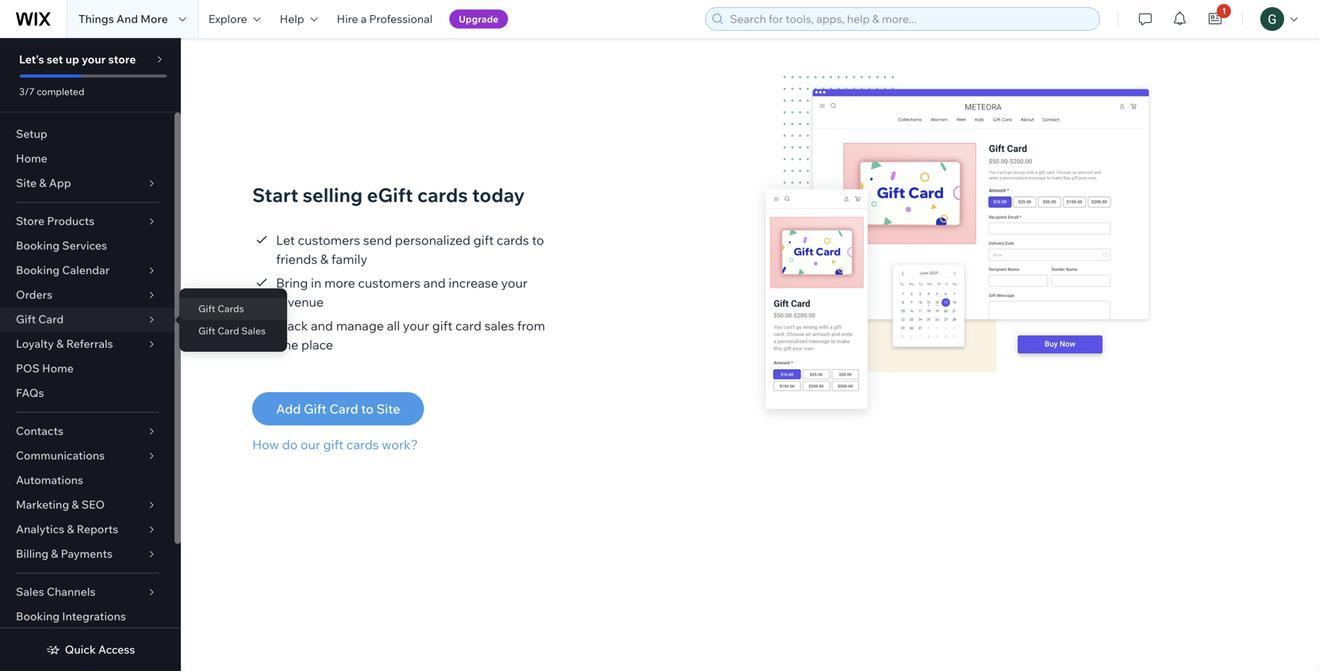 Task type: describe. For each thing, give the bounding box(es) containing it.
pos home link
[[0, 357, 175, 382]]

store
[[16, 214, 44, 228]]

gift for gift card sales
[[198, 325, 215, 337]]

1 horizontal spatial and
[[423, 275, 446, 291]]

gift cards
[[198, 303, 244, 315]]

sidebar element
[[0, 38, 181, 672]]

1 horizontal spatial gift
[[432, 318, 453, 334]]

to inside 'let customers send personalized gift cards to friends & family bring in more customers and increase your revenue track and manage all your gift card sales from one place'
[[532, 232, 544, 248]]

integrations
[[62, 610, 126, 624]]

& for reports
[[67, 523, 74, 537]]

access
[[98, 643, 135, 657]]

booking for booking calendar
[[16, 263, 60, 277]]

automations link
[[0, 469, 175, 493]]

gift inside button
[[304, 401, 327, 417]]

professional
[[369, 12, 433, 26]]

hire a professional link
[[327, 0, 442, 38]]

friends
[[276, 251, 317, 267]]

explore
[[208, 12, 247, 26]]

analytics & reports
[[16, 523, 118, 537]]

loyalty & referrals button
[[0, 332, 175, 357]]

0 vertical spatial home
[[16, 152, 47, 165]]

today
[[472, 183, 525, 207]]

upgrade
[[459, 13, 499, 25]]

start
[[252, 183, 298, 207]]

set
[[47, 52, 63, 66]]

your inside sidebar "element"
[[82, 52, 106, 66]]

quick access
[[65, 643, 135, 657]]

gift for gift card
[[16, 313, 36, 326]]

products
[[47, 214, 95, 228]]

booking calendar button
[[0, 259, 175, 283]]

gift inside button
[[323, 437, 344, 453]]

3/7
[[19, 86, 35, 98]]

revenue
[[276, 294, 324, 310]]

track
[[276, 318, 308, 334]]

billing & payments button
[[0, 543, 175, 567]]

2 horizontal spatial gift
[[473, 232, 494, 248]]

completed
[[37, 86, 84, 98]]

marketing & seo
[[16, 498, 105, 512]]

setup
[[16, 127, 47, 141]]

booking integrations
[[16, 610, 126, 624]]

gift for gift cards
[[198, 303, 215, 315]]

contacts
[[16, 424, 63, 438]]

1 horizontal spatial cards
[[417, 183, 468, 207]]

place
[[301, 337, 333, 353]]

billing & payments
[[16, 547, 113, 561]]

gift card sales
[[198, 325, 266, 337]]

our
[[301, 437, 320, 453]]

2 vertical spatial your
[[403, 318, 429, 334]]

upgrade button
[[449, 10, 508, 29]]

pos
[[16, 362, 40, 376]]

bring
[[276, 275, 308, 291]]

help
[[280, 12, 304, 26]]

2 horizontal spatial your
[[501, 275, 528, 291]]

home link
[[0, 147, 175, 171]]

card inside button
[[329, 401, 358, 417]]

let's set up your store
[[19, 52, 136, 66]]

let's
[[19, 52, 44, 66]]

booking services link
[[0, 234, 175, 259]]

loyalty
[[16, 337, 54, 351]]

orders
[[16, 288, 53, 302]]

gift card sales link
[[179, 320, 287, 343]]

sales channels
[[16, 585, 95, 599]]

egift
[[367, 183, 413, 207]]

from
[[517, 318, 545, 334]]

1 button
[[1198, 0, 1233, 38]]

and
[[116, 12, 138, 26]]

family
[[331, 251, 367, 267]]

site inside button
[[377, 401, 400, 417]]

add
[[276, 401, 301, 417]]

manage
[[336, 318, 384, 334]]

let
[[276, 232, 295, 248]]

help button
[[270, 0, 327, 38]]

quick
[[65, 643, 96, 657]]

& for app
[[39, 176, 46, 190]]

1 vertical spatial and
[[311, 318, 333, 334]]

more
[[324, 275, 355, 291]]

one
[[276, 337, 298, 353]]

card for gift card
[[38, 313, 64, 326]]



Task type: locate. For each thing, give the bounding box(es) containing it.
orders button
[[0, 283, 175, 308]]

2 horizontal spatial card
[[329, 401, 358, 417]]

reports
[[77, 523, 118, 537]]

more
[[141, 12, 168, 26]]

hire a professional
[[337, 12, 433, 26]]

home down setup
[[16, 152, 47, 165]]

sales down billing
[[16, 585, 44, 599]]

increase
[[449, 275, 498, 291]]

0 horizontal spatial site
[[16, 176, 37, 190]]

setup link
[[0, 122, 175, 147]]

0 horizontal spatial card
[[38, 313, 64, 326]]

to inside button
[[361, 401, 374, 417]]

0 horizontal spatial and
[[311, 318, 333, 334]]

home down loyalty & referrals
[[42, 362, 74, 376]]

2 horizontal spatial cards
[[497, 232, 529, 248]]

contacts button
[[0, 420, 175, 444]]

gift left cards
[[198, 303, 215, 315]]

card
[[455, 318, 482, 334]]

cards
[[218, 303, 244, 315]]

0 vertical spatial gift
[[473, 232, 494, 248]]

gift right our
[[323, 437, 344, 453]]

1 vertical spatial to
[[361, 401, 374, 417]]

billing
[[16, 547, 48, 561]]

how
[[252, 437, 279, 453]]

work?
[[382, 437, 418, 453]]

card
[[38, 313, 64, 326], [218, 325, 239, 337], [329, 401, 358, 417]]

card inside dropdown button
[[38, 313, 64, 326]]

up
[[65, 52, 79, 66]]

0 horizontal spatial to
[[361, 401, 374, 417]]

cards inside how do our gift cards work? button
[[347, 437, 379, 453]]

your
[[82, 52, 106, 66], [501, 275, 528, 291], [403, 318, 429, 334]]

hire
[[337, 12, 358, 26]]

0 horizontal spatial sales
[[16, 585, 44, 599]]

gift down gift cards
[[198, 325, 215, 337]]

loyalty & referrals
[[16, 337, 113, 351]]

card up loyalty & referrals
[[38, 313, 64, 326]]

booking services
[[16, 239, 107, 253]]

1 vertical spatial your
[[501, 275, 528, 291]]

& inside dropdown button
[[56, 337, 64, 351]]

1 horizontal spatial to
[[532, 232, 544, 248]]

0 vertical spatial site
[[16, 176, 37, 190]]

2 booking from the top
[[16, 263, 60, 277]]

sales channels button
[[0, 581, 175, 605]]

1 horizontal spatial your
[[403, 318, 429, 334]]

payments
[[61, 547, 113, 561]]

marketing & seo button
[[0, 493, 175, 518]]

3/7 completed
[[19, 86, 84, 98]]

0 vertical spatial sales
[[241, 325, 266, 337]]

sales down gift cards link
[[241, 325, 266, 337]]

let customers send personalized gift cards to friends & family bring in more customers and increase your revenue track and manage all your gift card sales from one place
[[276, 232, 545, 353]]

quick access button
[[46, 643, 135, 658]]

1 vertical spatial booking
[[16, 263, 60, 277]]

gift right add
[[304, 401, 327, 417]]

1 vertical spatial site
[[377, 401, 400, 417]]

& for referrals
[[56, 337, 64, 351]]

site & app button
[[0, 171, 175, 196]]

communications button
[[0, 444, 175, 469]]

app
[[49, 176, 71, 190]]

sales
[[485, 318, 514, 334]]

1 horizontal spatial card
[[218, 325, 239, 337]]

pos home
[[16, 362, 74, 376]]

& for payments
[[51, 547, 58, 561]]

gift left card
[[432, 318, 453, 334]]

0 vertical spatial cards
[[417, 183, 468, 207]]

& left family at the top left
[[320, 251, 329, 267]]

0 horizontal spatial your
[[82, 52, 106, 66]]

cards inside 'let customers send personalized gift cards to friends & family bring in more customers and increase your revenue track and manage all your gift card sales from one place'
[[497, 232, 529, 248]]

booking calendar
[[16, 263, 110, 277]]

1 vertical spatial home
[[42, 362, 74, 376]]

customers up the all
[[358, 275, 421, 291]]

1 vertical spatial gift
[[432, 318, 453, 334]]

gift card
[[16, 313, 64, 326]]

site left app on the left of page
[[16, 176, 37, 190]]

how do our gift cards work? button
[[252, 436, 424, 455]]

add gift card to site button
[[252, 393, 424, 426]]

customers
[[298, 232, 360, 248], [358, 275, 421, 291]]

and
[[423, 275, 446, 291], [311, 318, 333, 334]]

0 vertical spatial to
[[532, 232, 544, 248]]

2 vertical spatial cards
[[347, 437, 379, 453]]

& left seo
[[72, 498, 79, 512]]

site inside dropdown button
[[16, 176, 37, 190]]

store products
[[16, 214, 95, 228]]

cards down today
[[497, 232, 529, 248]]

& up "billing & payments"
[[67, 523, 74, 537]]

site
[[16, 176, 37, 190], [377, 401, 400, 417]]

marketing
[[16, 498, 69, 512]]

gift
[[198, 303, 215, 315], [16, 313, 36, 326], [198, 325, 215, 337], [304, 401, 327, 417]]

add gift card to site
[[276, 401, 400, 417]]

booking inside dropdown button
[[16, 263, 60, 277]]

gift cards link
[[179, 298, 287, 320]]

gift card button
[[0, 308, 175, 332]]

customers up family at the top left
[[298, 232, 360, 248]]

1 vertical spatial sales
[[16, 585, 44, 599]]

0 vertical spatial and
[[423, 275, 446, 291]]

start selling egift cards today
[[252, 183, 525, 207]]

1
[[1222, 6, 1226, 16]]

how do our gift cards work?
[[252, 437, 418, 453]]

seo
[[81, 498, 105, 512]]

booking up orders
[[16, 263, 60, 277]]

services
[[62, 239, 107, 253]]

1 vertical spatial cards
[[497, 232, 529, 248]]

store
[[108, 52, 136, 66]]

0 horizontal spatial cards
[[347, 437, 379, 453]]

site up work? at the bottom left of the page
[[377, 401, 400, 417]]

cards up personalized
[[417, 183, 468, 207]]

0 vertical spatial booking
[[16, 239, 60, 253]]

all
[[387, 318, 400, 334]]

selling
[[303, 183, 363, 207]]

communications
[[16, 449, 105, 463]]

store products button
[[0, 209, 175, 234]]

analytics & reports button
[[0, 518, 175, 543]]

a
[[361, 12, 367, 26]]

calendar
[[62, 263, 110, 277]]

things and more
[[79, 12, 168, 26]]

booking for booking integrations
[[16, 610, 60, 624]]

1 horizontal spatial site
[[377, 401, 400, 417]]

& left app on the left of page
[[39, 176, 46, 190]]

& inside 'let customers send personalized gift cards to friends & family bring in more customers and increase your revenue track and manage all your gift card sales from one place'
[[320, 251, 329, 267]]

booking down sales channels
[[16, 610, 60, 624]]

1 vertical spatial customers
[[358, 275, 421, 291]]

booking integrations link
[[0, 605, 175, 630]]

gift inside dropdown button
[[16, 313, 36, 326]]

2 vertical spatial booking
[[16, 610, 60, 624]]

your right the all
[[403, 318, 429, 334]]

automations
[[16, 474, 83, 487]]

0 horizontal spatial gift
[[323, 437, 344, 453]]

& right billing
[[51, 547, 58, 561]]

0 vertical spatial customers
[[298, 232, 360, 248]]

referrals
[[66, 337, 113, 351]]

your right increase
[[501, 275, 528, 291]]

& right loyalty
[[56, 337, 64, 351]]

card for gift card sales
[[218, 325, 239, 337]]

booking down store on the top of page
[[16, 239, 60, 253]]

and up place
[[311, 318, 333, 334]]

2 vertical spatial gift
[[323, 437, 344, 453]]

1 booking from the top
[[16, 239, 60, 253]]

3 booking from the top
[[16, 610, 60, 624]]

cards left work? at the bottom left of the page
[[347, 437, 379, 453]]

faqs
[[16, 386, 44, 400]]

0 vertical spatial your
[[82, 52, 106, 66]]

booking
[[16, 239, 60, 253], [16, 263, 60, 277], [16, 610, 60, 624]]

card down cards
[[218, 325, 239, 337]]

send
[[363, 232, 392, 248]]

home
[[16, 152, 47, 165], [42, 362, 74, 376]]

sales inside dropdown button
[[16, 585, 44, 599]]

booking for booking services
[[16, 239, 60, 253]]

1 horizontal spatial sales
[[241, 325, 266, 337]]

your right up
[[82, 52, 106, 66]]

cards
[[417, 183, 468, 207], [497, 232, 529, 248], [347, 437, 379, 453]]

& for seo
[[72, 498, 79, 512]]

&
[[39, 176, 46, 190], [320, 251, 329, 267], [56, 337, 64, 351], [72, 498, 79, 512], [67, 523, 74, 537], [51, 547, 58, 561]]

gift up increase
[[473, 232, 494, 248]]

and left increase
[[423, 275, 446, 291]]

card up how do our gift cards work? button
[[329, 401, 358, 417]]

Search for tools, apps, help & more... field
[[725, 8, 1095, 30]]

channels
[[47, 585, 95, 599]]

gift down orders
[[16, 313, 36, 326]]

do
[[282, 437, 298, 453]]

analytics
[[16, 523, 64, 537]]

faqs link
[[0, 382, 175, 406]]

personalized
[[395, 232, 471, 248]]



Task type: vqa. For each thing, say whether or not it's contained in the screenshot.
search... field
no



